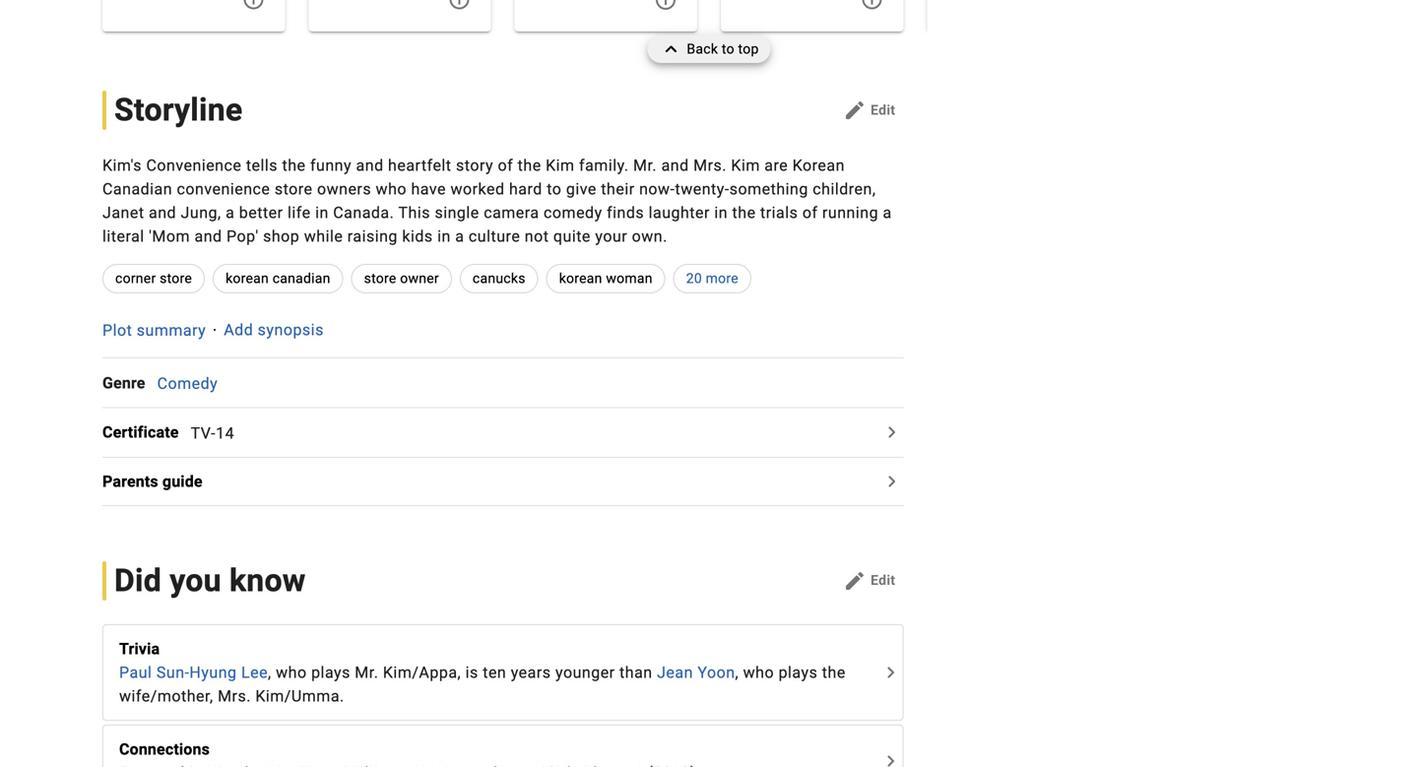 Task type: locate. For each thing, give the bounding box(es) containing it.
1 horizontal spatial to
[[722, 41, 735, 57]]

0 horizontal spatial korean
[[226, 270, 269, 287]]

paul
[[119, 663, 152, 682]]

0 vertical spatial mr.
[[633, 156, 657, 175]]

2 edit from the top
[[871, 572, 896, 589]]

edit image for did you know
[[843, 569, 867, 593]]

in right life
[[315, 203, 329, 222]]

of right the trials
[[803, 203, 818, 222]]

20 more button
[[674, 264, 752, 294]]

korean down quite
[[559, 270, 603, 287]]

store up life
[[275, 180, 313, 198]]

and
[[356, 156, 384, 175], [662, 156, 689, 175], [149, 203, 176, 222], [195, 227, 222, 246]]

the
[[282, 156, 306, 175], [518, 156, 542, 175], [733, 203, 756, 222], [822, 663, 846, 682]]

this
[[399, 203, 431, 222]]

parents guide: see all image
[[880, 470, 904, 493]]

jean yoon link
[[657, 663, 735, 682]]

to left top
[[722, 41, 735, 57]]

who right 'yoon'
[[743, 663, 774, 682]]

who inside kim's convenience tells the funny and heartfelt story of the kim family. mr. and mrs. kim are korean canadian convenience store owners who have worked hard to give their now-twenty-something children, janet and jung, a better life in canada. this single camera comedy finds laughter in the trials of running a literal 'mom and pop' shop while raising kids in a culture not quite your own.
[[376, 180, 407, 198]]

2 horizontal spatial store
[[364, 270, 397, 287]]

certificate button
[[102, 421, 191, 444]]

more about this image
[[654, 0, 678, 12], [860, 0, 884, 11]]

a right running
[[883, 203, 892, 222]]

connections button
[[119, 738, 877, 761]]

a
[[226, 203, 235, 222], [883, 203, 892, 222], [455, 227, 464, 246]]

of
[[498, 156, 513, 175], [803, 203, 818, 222]]

corner
[[115, 270, 156, 287]]

add synopsis
[[224, 321, 324, 340]]

, right jean
[[735, 663, 739, 682]]

0 horizontal spatial to
[[547, 180, 562, 198]]

plot
[[102, 321, 132, 340]]

1 horizontal spatial of
[[803, 203, 818, 222]]

their
[[601, 180, 635, 198]]

1 vertical spatial see more image
[[879, 750, 903, 767]]

edit for storyline
[[871, 102, 896, 118]]

kim left are
[[731, 156, 760, 175]]

who up this
[[376, 180, 407, 198]]

the inside , who plays the wife/mother, mrs. kim/umma.
[[822, 663, 846, 682]]

and up now-
[[662, 156, 689, 175]]

0 vertical spatial edit
[[871, 102, 896, 118]]

2 edit button from the top
[[836, 565, 904, 597]]

in
[[315, 203, 329, 222], [715, 203, 728, 222], [438, 227, 451, 246]]

0 vertical spatial edit image
[[843, 98, 867, 122]]

mr. left kim/appa,
[[355, 663, 379, 682]]

who up kim/umma.
[[276, 663, 307, 682]]

1 vertical spatial edit button
[[836, 565, 904, 597]]

store right corner on the top left of the page
[[160, 270, 192, 287]]

owner
[[400, 270, 439, 287]]

1 korean from the left
[[226, 270, 269, 287]]

1 horizontal spatial plays
[[779, 663, 818, 682]]

you
[[170, 562, 221, 599]]

1 horizontal spatial who
[[376, 180, 407, 198]]

tv-
[[191, 424, 216, 443]]

mrs. inside kim's convenience tells the funny and heartfelt story of the kim family. mr. and mrs. kim are korean canadian convenience store owners who have worked hard to give their now-twenty-something children, janet and jung, a better life in canada. this single camera comedy finds laughter in the trials of running a literal 'mom and pop' shop while raising kids in a culture not quite your own.
[[694, 156, 727, 175]]

expand less image
[[660, 35, 687, 63]]

mr. up now-
[[633, 156, 657, 175]]

store owner button
[[351, 264, 452, 294]]

know
[[230, 562, 306, 599]]

mr.
[[633, 156, 657, 175], [355, 663, 379, 682]]

1 horizontal spatial store
[[275, 180, 313, 198]]

20 more
[[686, 270, 739, 287]]

1 see more image from the top
[[879, 661, 903, 685]]

2 horizontal spatial who
[[743, 663, 774, 682]]

2 see more image from the top
[[879, 750, 903, 767]]

store left owner
[[364, 270, 397, 287]]

a down convenience
[[226, 203, 235, 222]]

canadian
[[102, 180, 172, 198]]

woman
[[606, 270, 653, 287]]

korean for korean canadian
[[226, 270, 269, 287]]

canadian
[[273, 270, 331, 287]]

story
[[456, 156, 494, 175]]

, up kim/umma.
[[268, 663, 272, 682]]

14
[[216, 424, 235, 443]]

1 edit from the top
[[871, 102, 896, 118]]

0 horizontal spatial a
[[226, 203, 235, 222]]

0 horizontal spatial of
[[498, 156, 513, 175]]

hyung
[[190, 663, 237, 682]]

more about this image
[[242, 0, 265, 11], [448, 0, 472, 11]]

plays inside , who plays the wife/mother, mrs. kim/umma.
[[779, 663, 818, 682]]

0 horizontal spatial more about this image
[[242, 0, 265, 11]]

0 horizontal spatial mr.
[[355, 663, 379, 682]]

did you know
[[114, 562, 306, 599]]

0 vertical spatial see more image
[[879, 661, 903, 685]]

literal
[[102, 227, 144, 246]]

2 plays from the left
[[779, 663, 818, 682]]

comedy button
[[157, 374, 218, 393]]

0 horizontal spatial plays
[[311, 663, 351, 682]]

2 horizontal spatial a
[[883, 203, 892, 222]]

to left give on the top
[[547, 180, 562, 198]]

,
[[268, 663, 272, 682], [735, 663, 739, 682]]

1 horizontal spatial mrs.
[[694, 156, 727, 175]]

parents guide button
[[102, 470, 214, 493]]

in down "twenty-"
[[715, 203, 728, 222]]

korean canadian button
[[213, 264, 343, 294]]

1 horizontal spatial mr.
[[633, 156, 657, 175]]

heartfelt
[[388, 156, 452, 175]]

jung,
[[181, 203, 221, 222]]

1 vertical spatial edit
[[871, 572, 896, 589]]

, who plays the wife/mother, mrs. kim/umma.
[[119, 663, 846, 706]]

korean woman button
[[546, 264, 666, 294]]

plays right 'yoon'
[[779, 663, 818, 682]]

0 horizontal spatial kim
[[546, 156, 575, 175]]

laughter
[[649, 203, 710, 222]]

korean woman
[[559, 270, 653, 287]]

running
[[823, 203, 879, 222]]

1 horizontal spatial ,
[[735, 663, 739, 682]]

children,
[[813, 180, 876, 198]]

edit image
[[843, 98, 867, 122], [843, 569, 867, 593]]

korean down pop'
[[226, 270, 269, 287]]

corner store
[[115, 270, 192, 287]]

korean
[[226, 270, 269, 287], [559, 270, 603, 287]]

0 horizontal spatial more about this image
[[654, 0, 678, 12]]

kim up give on the top
[[546, 156, 575, 175]]

1 horizontal spatial more about this image
[[860, 0, 884, 11]]

to inside button
[[722, 41, 735, 57]]

synopsis
[[258, 321, 324, 340]]

is
[[466, 663, 479, 682]]

raising
[[348, 227, 398, 246]]

add synopsis button
[[224, 321, 324, 340]]

0 vertical spatial edit button
[[836, 95, 904, 126]]

0 horizontal spatial mrs.
[[218, 687, 251, 706]]

edit button for storyline
[[836, 95, 904, 126]]

, inside , who plays the wife/mother, mrs. kim/umma.
[[735, 663, 739, 682]]

1 horizontal spatial korean
[[559, 270, 603, 287]]

1 vertical spatial to
[[547, 180, 562, 198]]

0 vertical spatial of
[[498, 156, 513, 175]]

of right story on the left
[[498, 156, 513, 175]]

1 kim from the left
[[546, 156, 575, 175]]

0 horizontal spatial ,
[[268, 663, 272, 682]]

2 , from the left
[[735, 663, 739, 682]]

1 vertical spatial mrs.
[[218, 687, 251, 706]]

a down single
[[455, 227, 464, 246]]

see more image
[[879, 661, 903, 685], [879, 750, 903, 767]]

2 korean from the left
[[559, 270, 603, 287]]

2 edit image from the top
[[843, 569, 867, 593]]

family.
[[579, 156, 629, 175]]

single
[[435, 203, 480, 222]]

1 vertical spatial of
[[803, 203, 818, 222]]

who
[[376, 180, 407, 198], [276, 663, 307, 682], [743, 663, 774, 682]]

plays up kim/umma.
[[311, 663, 351, 682]]

0 vertical spatial to
[[722, 41, 735, 57]]

trivia button
[[119, 637, 877, 661]]

1 edit image from the top
[[843, 98, 867, 122]]

1 , from the left
[[268, 663, 272, 682]]

to
[[722, 41, 735, 57], [547, 180, 562, 198]]

1 vertical spatial edit image
[[843, 569, 867, 593]]

1 horizontal spatial more about this image
[[448, 0, 472, 11]]

add
[[224, 321, 253, 340]]

'mom
[[149, 227, 190, 246]]

and down "jung,"
[[195, 227, 222, 246]]

0 vertical spatial mrs.
[[694, 156, 727, 175]]

more
[[706, 270, 739, 287]]

mrs. up "twenty-"
[[694, 156, 727, 175]]

mrs. inside , who plays the wife/mother, mrs. kim/umma.
[[218, 687, 251, 706]]

1 horizontal spatial kim
[[731, 156, 760, 175]]

summary
[[137, 321, 206, 340]]

mrs. down 'lee'
[[218, 687, 251, 706]]

1 edit button from the top
[[836, 95, 904, 126]]

in right kids
[[438, 227, 451, 246]]

years
[[511, 663, 551, 682]]

kim
[[546, 156, 575, 175], [731, 156, 760, 175]]



Task type: describe. For each thing, give the bounding box(es) containing it.
funny
[[310, 156, 352, 175]]

culture
[[469, 227, 520, 246]]

to inside kim's convenience tells the funny and heartfelt story of the kim family. mr. and mrs. kim are korean canadian convenience store owners who have worked hard to give their now-twenty-something children, janet and jung, a better life in canada. this single camera comedy finds laughter in the trials of running a literal 'mom and pop' shop while raising kids in a culture not quite your own.
[[547, 180, 562, 198]]

2 horizontal spatial in
[[715, 203, 728, 222]]

korean for korean woman
[[559, 270, 603, 287]]

plot summary button
[[102, 321, 206, 340]]

corner store button
[[102, 264, 205, 294]]

younger
[[556, 663, 615, 682]]

owners
[[317, 180, 372, 198]]

1 more about this image from the left
[[242, 0, 265, 11]]

ten
[[483, 663, 507, 682]]

mr. inside kim's convenience tells the funny and heartfelt story of the kim family. mr. and mrs. kim are korean canadian convenience store owners who have worked hard to give their now-twenty-something children, janet and jung, a better life in canada. this single camera comedy finds laughter in the trials of running a literal 'mom and pop' shop while raising kids in a culture not quite your own.
[[633, 156, 657, 175]]

edit image for storyline
[[843, 98, 867, 122]]

who inside , who plays the wife/mother, mrs. kim/umma.
[[743, 663, 774, 682]]

20
[[686, 270, 702, 287]]

2 more about this image from the left
[[860, 0, 884, 11]]

kids
[[402, 227, 433, 246]]

guide
[[162, 472, 203, 491]]

tv-14
[[191, 424, 235, 443]]

canucks
[[473, 270, 526, 287]]

not
[[525, 227, 549, 246]]

trivia
[[119, 640, 160, 658]]

convenience
[[146, 156, 242, 175]]

have
[[411, 180, 446, 198]]

parents
[[102, 472, 158, 491]]

trials
[[761, 203, 798, 222]]

and up owners
[[356, 156, 384, 175]]

connections
[[119, 740, 210, 759]]

1 vertical spatial mr.
[[355, 663, 379, 682]]

quite
[[554, 227, 591, 246]]

see more image for trivia
[[879, 661, 903, 685]]

own.
[[632, 227, 668, 246]]

are
[[765, 156, 788, 175]]

twenty-
[[675, 180, 730, 198]]

your
[[595, 227, 628, 246]]

1 plays from the left
[[311, 663, 351, 682]]

certificate: see all image
[[880, 421, 904, 444]]

back to top button
[[648, 35, 771, 63]]

2 kim from the left
[[731, 156, 760, 175]]

yoon
[[698, 663, 735, 682]]

kim's
[[102, 156, 142, 175]]

genre
[[102, 374, 145, 392]]

sun-
[[157, 663, 190, 682]]

plot summary
[[102, 321, 206, 340]]

pop'
[[227, 227, 259, 246]]

paul sun-hyung lee link
[[119, 663, 268, 682]]

back
[[687, 41, 718, 57]]

finds
[[607, 203, 644, 222]]

2 more about this image from the left
[[448, 0, 472, 11]]

than
[[620, 663, 653, 682]]

canucks button
[[460, 264, 539, 294]]

edit button for did you know
[[836, 565, 904, 597]]

tells
[[246, 156, 278, 175]]

korean canadian
[[226, 270, 331, 287]]

wife/mother,
[[119, 687, 213, 706]]

something
[[730, 180, 809, 198]]

canada.
[[333, 203, 394, 222]]

while
[[304, 227, 343, 246]]

life
[[288, 203, 311, 222]]

store inside kim's convenience tells the funny and heartfelt story of the kim family. mr. and mrs. kim are korean canadian convenience store owners who have worked hard to give their now-twenty-something children, janet and jung, a better life in canada. this single camera comedy finds laughter in the trials of running a literal 'mom and pop' shop while raising kids in a culture not quite your own.
[[275, 180, 313, 198]]

convenience
[[177, 180, 270, 198]]

worked
[[451, 180, 505, 198]]

see more image for connections
[[879, 750, 903, 767]]

kim's convenience tells the funny and heartfelt story of the kim family. mr. and mrs. kim are korean canadian convenience store owners who have worked hard to give their now-twenty-something children, janet and jung, a better life in canada. this single camera comedy finds laughter in the trials of running a literal 'mom and pop' shop while raising kids in a culture not quite your own.
[[102, 156, 892, 246]]

jean
[[657, 663, 693, 682]]

edit for did you know
[[871, 572, 896, 589]]

paul sun-hyung lee , who plays mr. kim/appa, is ten years younger than jean yoon
[[119, 663, 735, 682]]

and up 'mom
[[149, 203, 176, 222]]

storyline
[[114, 92, 243, 129]]

0 horizontal spatial in
[[315, 203, 329, 222]]

korean
[[793, 156, 845, 175]]

back to top
[[687, 41, 759, 57]]

1 more about this image from the left
[[654, 0, 678, 12]]

better
[[239, 203, 283, 222]]

certificate
[[102, 423, 179, 442]]

kim/umma.
[[256, 687, 345, 706]]

camera
[[484, 203, 539, 222]]

hard
[[509, 180, 543, 198]]

top
[[738, 41, 759, 57]]

1 horizontal spatial in
[[438, 227, 451, 246]]

give
[[566, 180, 597, 198]]

0 horizontal spatial who
[[276, 663, 307, 682]]

shop
[[263, 227, 300, 246]]

did
[[114, 562, 162, 599]]

comedy
[[157, 374, 218, 393]]

janet
[[102, 203, 144, 222]]

store owner
[[364, 270, 439, 287]]

parents guide
[[102, 472, 203, 491]]

1 horizontal spatial a
[[455, 227, 464, 246]]

0 horizontal spatial store
[[160, 270, 192, 287]]

comedy
[[544, 203, 603, 222]]

now-
[[639, 180, 675, 198]]



Task type: vqa. For each thing, say whether or not it's contained in the screenshot.
bottom of
yes



